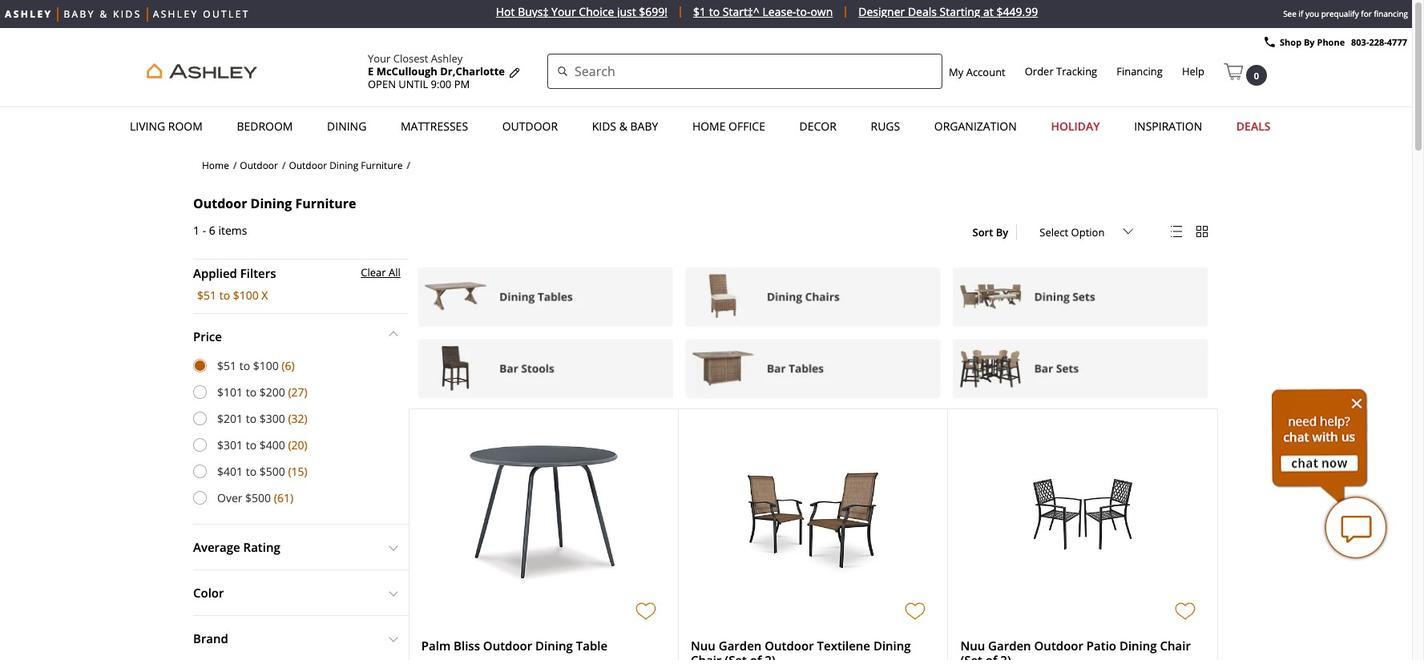 Task type: locate. For each thing, give the bounding box(es) containing it.
textilene
[[817, 638, 871, 654]]

financing
[[1117, 64, 1163, 79]]

of inside the nuu garden outdoor patio dining chair (set of 2)
[[986, 653, 998, 661]]

2 (set from the left
[[961, 653, 983, 661]]

applied filters
[[193, 265, 276, 281]]

shop by phone 803-228-4777
[[1280, 36, 1408, 48]]

1 vertical spatial by
[[996, 225, 1009, 240]]

0 vertical spatial $100
[[233, 288, 259, 303]]

all
[[389, 265, 401, 280]]

rugs link
[[866, 111, 905, 142]]

to for $101 to $200 (27)
[[246, 385, 257, 400]]

2 nuu garden outdoor patio chair set of 2, , large image from the left
[[1011, 443, 1155, 587]]

garden inside the nuu garden outdoor patio dining chair (set of 2)
[[988, 638, 1031, 654]]

1 vertical spatial $500
[[245, 491, 271, 506]]

decor link
[[795, 111, 842, 142]]

applied
[[193, 265, 237, 281]]

outdoor link down bedroom link
[[240, 159, 278, 172]]

1 horizontal spatial (set
[[961, 653, 983, 661]]

0 horizontal spatial &
[[100, 7, 109, 20]]

0 horizontal spatial chair
[[691, 653, 722, 661]]

$100 left (6)
[[253, 359, 279, 374]]

nuu inside nuu garden outdoor textilene dining chair (set of 2)
[[691, 638, 716, 654]]

0 vertical spatial $51
[[197, 288, 216, 303]]

average rating
[[193, 540, 280, 556]]

chair inside the nuu garden outdoor patio dining chair (set of 2)
[[1160, 638, 1191, 654]]

outdoor inside the nuu garden outdoor patio dining chair (set of 2)
[[1034, 638, 1084, 654]]

$500 left (15)
[[259, 464, 285, 480]]

4777
[[1387, 36, 1408, 48]]

tracking
[[1057, 64, 1098, 79]]

deals left starting
[[908, 4, 937, 19]]

list view icon image
[[1172, 226, 1183, 237]]

0 horizontal spatial (set
[[725, 653, 747, 661]]

$699!
[[639, 4, 668, 19]]

1 (set from the left
[[725, 653, 747, 661]]

to for $401 to $500 (15)
[[246, 464, 257, 480]]

chat bubble mobile view image
[[1324, 496, 1388, 560]]

1 horizontal spatial outdoor link
[[498, 111, 563, 142]]

0 horizontal spatial your
[[368, 51, 391, 66]]

1 horizontal spatial garden
[[988, 638, 1031, 654]]

2 of from the left
[[986, 653, 998, 661]]

1 2) from the left
[[765, 653, 776, 661]]

outdoor dining furniture
[[289, 159, 403, 172], [193, 195, 356, 213]]

see if you prequalify for financing
[[1283, 8, 1408, 19]]

1 vertical spatial &
[[619, 119, 628, 134]]

furniture down dining link
[[361, 159, 403, 172]]

home for home link
[[202, 159, 229, 172]]

to left $400
[[246, 438, 257, 453]]

to right $201
[[246, 411, 257, 427]]

furniture down outdoor dining furniture link
[[295, 195, 356, 213]]

chair
[[1160, 638, 1191, 654], [691, 653, 722, 661]]

dialogue message for liveperson image
[[1272, 389, 1368, 504]]

0 horizontal spatial home
[[202, 159, 229, 172]]

deals link
[[1232, 111, 1276, 142]]

outdoor dining furniture up items
[[193, 195, 356, 213]]

$51 for $51 to $100 (6)
[[217, 359, 236, 374]]

nuu inside the nuu garden outdoor patio dining chair (set of 2)
[[961, 638, 985, 654]]

bedroom link
[[232, 111, 298, 142]]

$51 up $101
[[217, 359, 236, 374]]

outdoor link inside main content
[[240, 159, 278, 172]]

0 vertical spatial &
[[100, 7, 109, 20]]

1 horizontal spatial &
[[619, 119, 628, 134]]

open
[[368, 77, 396, 91]]

0 vertical spatial outdoor link
[[498, 111, 563, 142]]

1 vertical spatial ashley
[[431, 51, 463, 66]]

nuu garden outdoor patio dining chair (set of 2)
[[961, 638, 1191, 661]]

$100
[[233, 288, 259, 303], [253, 359, 279, 374]]

to up $101
[[239, 359, 250, 374]]

0 horizontal spatial of
[[750, 653, 762, 661]]

dining
[[327, 119, 367, 134], [330, 159, 358, 172], [251, 195, 292, 213], [536, 638, 573, 654], [874, 638, 911, 654], [1120, 638, 1157, 654]]

living room link
[[125, 111, 207, 142]]

grid view icon image
[[1197, 226, 1208, 237]]

0 vertical spatial home
[[692, 119, 726, 134]]

$51 down applied
[[197, 288, 216, 303]]

1 horizontal spatial your
[[552, 4, 576, 19]]

inspiration link
[[1130, 111, 1207, 142]]

nuu for nuu garden outdoor textilene dining chair (set of 2)
[[691, 638, 716, 654]]

financing
[[1374, 8, 1408, 19]]

rating
[[243, 540, 280, 556]]

$201
[[217, 411, 243, 427]]

(set inside nuu garden outdoor textilene dining chair (set of 2)
[[725, 653, 747, 661]]

1 vertical spatial deals
[[1237, 119, 1271, 134]]

(20)
[[288, 438, 308, 453]]

to for $51 to $100 (6)
[[239, 359, 250, 374]]

rugs
[[871, 119, 900, 134]]

0 horizontal spatial 2)
[[765, 653, 776, 661]]

0 horizontal spatial nuu
[[691, 638, 716, 654]]

0 horizontal spatial deals
[[908, 4, 937, 19]]

2 garden from the left
[[988, 638, 1031, 654]]

your
[[552, 4, 576, 19], [368, 51, 391, 66]]

nuu
[[691, 638, 716, 654], [961, 638, 985, 654]]

to right the $1 at the top of page
[[709, 4, 720, 19]]

0 vertical spatial furniture
[[361, 159, 403, 172]]

banner
[[0, 28, 1412, 146]]

$301
[[217, 438, 243, 453]]

home inside outdoor dining furniture main content
[[202, 159, 229, 172]]

2 2) from the left
[[1001, 653, 1011, 661]]

baby & kids link
[[64, 7, 142, 21]]

outdoor left patio
[[1034, 638, 1084, 654]]

1 horizontal spatial by
[[1304, 36, 1315, 48]]

inspiration
[[1134, 119, 1203, 134]]

0 horizontal spatial ashley
[[153, 7, 199, 20]]

0 horizontal spatial nuu garden outdoor patio chair set of 2, , large image
[[741, 443, 886, 587]]

by for shop
[[1304, 36, 1315, 48]]

1 horizontal spatial furniture
[[361, 159, 403, 172]]

outdoor dining furniture down dining link
[[289, 159, 403, 172]]

chair for nuu garden outdoor patio dining chair (set of 2)
[[1160, 638, 1191, 654]]

of
[[750, 653, 762, 661], [986, 653, 998, 661]]

0 vertical spatial deals
[[908, 4, 937, 19]]

to for $201 to $300 (32)
[[246, 411, 257, 427]]

$1 to start‡^ lease-to-own link
[[681, 4, 847, 19]]

outdoor left textilene
[[765, 638, 814, 654]]

$1 to start‡^ lease-to-own
[[693, 4, 833, 19]]

by right shop
[[1304, 36, 1315, 48]]

kids
[[592, 119, 616, 134]]

$449.99
[[997, 4, 1038, 19]]

order
[[1025, 64, 1054, 79]]

1 horizontal spatial nuu
[[961, 638, 985, 654]]

deals down 0
[[1237, 119, 1271, 134]]

chair inside nuu garden outdoor textilene dining chair (set of 2)
[[691, 653, 722, 661]]

furniture
[[361, 159, 403, 172], [295, 195, 356, 213]]

1 horizontal spatial chair
[[1160, 638, 1191, 654]]

at
[[984, 4, 994, 19]]

1 vertical spatial $51
[[217, 359, 236, 374]]

1 vertical spatial home
[[202, 159, 229, 172]]

home for home office
[[692, 119, 726, 134]]

1 horizontal spatial ashley
[[431, 51, 463, 66]]

2 nuu from the left
[[961, 638, 985, 654]]

&
[[100, 7, 109, 20], [619, 119, 628, 134]]

$51 to $100 x
[[197, 288, 268, 303]]

& left kids
[[100, 7, 109, 20]]

home down room
[[202, 159, 229, 172]]

2) inside nuu garden outdoor textilene dining chair (set of 2)
[[765, 653, 776, 661]]

home left office
[[692, 119, 726, 134]]

organization
[[934, 119, 1017, 134]]

$500 left (61)
[[245, 491, 271, 506]]

1 vertical spatial outdoor dining furniture
[[193, 195, 356, 213]]

mattresses link
[[396, 111, 473, 142]]

for
[[1361, 8, 1372, 19]]

2)
[[765, 653, 776, 661], [1001, 653, 1011, 661]]

0 horizontal spatial garden
[[719, 638, 762, 654]]

x
[[262, 288, 268, 303]]

to right '$401'
[[246, 464, 257, 480]]

1 - 6                                                        items
[[193, 223, 247, 238]]

1 garden from the left
[[719, 638, 762, 654]]

outdoor down dining link
[[289, 159, 327, 172]]

ashley link
[[5, 7, 52, 21]]

1 of from the left
[[750, 653, 762, 661]]

to down applied
[[219, 288, 230, 303]]

outdoor right bliss
[[483, 638, 532, 654]]

0 horizontal spatial furniture
[[295, 195, 356, 213]]

if
[[1299, 8, 1304, 19]]

garden inside nuu garden outdoor textilene dining chair (set of 2)
[[719, 638, 762, 654]]

ashley right kids
[[153, 7, 199, 20]]

None search field
[[548, 54, 943, 89]]

change location image
[[508, 66, 521, 79]]

select
[[1040, 225, 1069, 240]]

nuu garden outdoor patio dining chair (set of 2) link
[[961, 638, 1191, 661]]

outdoor down bedroom link
[[240, 159, 278, 172]]

your up "open"
[[368, 51, 391, 66]]

ashley inside your closest ashley e mccullough dr,charlotte
[[431, 51, 463, 66]]

outdoor down change location icon in the top left of the page
[[502, 119, 558, 134]]

1 horizontal spatial of
[[986, 653, 998, 661]]

0 horizontal spatial $51
[[197, 288, 216, 303]]

deals
[[908, 4, 937, 19], [1237, 119, 1271, 134]]

help link
[[1182, 64, 1205, 79]]

clear all
[[361, 265, 401, 280]]

$100 left the x
[[233, 288, 259, 303]]

1 vertical spatial outdoor link
[[240, 159, 278, 172]]

1 vertical spatial furniture
[[295, 195, 356, 213]]

0 vertical spatial by
[[1304, 36, 1315, 48]]

select option
[[1040, 225, 1105, 240]]

0 horizontal spatial outdoor link
[[240, 159, 278, 172]]

1 nuu from the left
[[691, 638, 716, 654]]

nuu garden outdoor patio chair set of 2, , large image for textilene
[[741, 443, 886, 587]]

to for $301 to $400 (20)
[[246, 438, 257, 453]]

ashley up the 9:00
[[431, 51, 463, 66]]

average
[[193, 540, 240, 556]]

2) for nuu garden outdoor textilene dining chair (set of 2)
[[765, 653, 776, 661]]

price
[[193, 329, 222, 345]]

to left '$200'
[[246, 385, 257, 400]]

1 vertical spatial your
[[368, 51, 391, 66]]

dining link
[[322, 111, 371, 142]]

1 horizontal spatial deals
[[1237, 119, 1271, 134]]

over $500 (61)
[[217, 491, 293, 506]]

nuu garden outdoor patio chair set of 2, , large image
[[741, 443, 886, 587], [1011, 443, 1155, 587]]

clear all link
[[361, 264, 401, 280]]

you
[[1306, 8, 1319, 19]]

sort
[[973, 225, 993, 240]]

your right buys‡
[[552, 4, 576, 19]]

1 vertical spatial $100
[[253, 359, 279, 374]]

1 horizontal spatial 2)
[[1001, 653, 1011, 661]]

(set inside the nuu garden outdoor patio dining chair (set of 2)
[[961, 653, 983, 661]]

$401 to $500 (15)
[[217, 464, 308, 480]]

$201 to $300 (32)
[[217, 411, 308, 427]]

nuu garden outdoor textilene dining chair (set of 2) link
[[691, 638, 911, 661]]

2) inside the nuu garden outdoor patio dining chair (set of 2)
[[1001, 653, 1011, 661]]

& right kids
[[619, 119, 628, 134]]

1 horizontal spatial $51
[[217, 359, 236, 374]]

by right the sort
[[996, 225, 1009, 240]]

garden
[[719, 638, 762, 654], [988, 638, 1031, 654]]

by
[[1304, 36, 1315, 48], [996, 225, 1009, 240]]

1 horizontal spatial nuu garden outdoor patio chair set of 2, , large image
[[1011, 443, 1155, 587]]

1 nuu garden outdoor patio chair set of 2, , large image from the left
[[741, 443, 886, 587]]

of inside nuu garden outdoor textilene dining chair (set of 2)
[[750, 653, 762, 661]]

designer deals starting at $449.99 link
[[847, 4, 1050, 19]]

0 link
[[1224, 56, 1267, 86]]

by inside outdoor dining furniture main content
[[996, 225, 1009, 240]]

garden for nuu garden outdoor textilene dining chair (set of 2)
[[719, 638, 762, 654]]

prequalify
[[1322, 8, 1359, 19]]

bedroom
[[237, 119, 293, 134]]

$101
[[217, 385, 243, 400]]

home link
[[202, 159, 229, 172]]

0 horizontal spatial by
[[996, 225, 1009, 240]]

choice
[[579, 4, 614, 19]]

hot
[[496, 4, 515, 19]]

organization link
[[930, 111, 1022, 142]]

open until 9:00 pm
[[368, 77, 470, 91]]

outdoor link down change location icon in the top left of the page
[[498, 111, 563, 142]]

1 horizontal spatial home
[[692, 119, 726, 134]]

(15)
[[288, 464, 308, 480]]



Task type: describe. For each thing, give the bounding box(es) containing it.
hot buys‡ your choice just $699! link
[[484, 4, 681, 19]]

$300
[[259, 411, 285, 427]]

nuu garden outdoor patio chair set of 2, , large image for patio
[[1011, 443, 1155, 587]]

(61)
[[274, 491, 293, 506]]

(set for nuu garden outdoor textilene dining chair (set of 2)
[[725, 653, 747, 661]]

home office
[[692, 119, 765, 134]]

clear
[[361, 265, 386, 280]]

& for kids
[[619, 119, 628, 134]]

(6)
[[282, 359, 295, 374]]

holiday link
[[1046, 111, 1105, 142]]

home office link
[[688, 111, 770, 142]]

ashley
[[5, 7, 52, 20]]

(set for nuu garden outdoor patio dining chair (set of 2)
[[961, 653, 983, 661]]

$51 to $100 x link
[[197, 288, 268, 303]]

dr,charlotte
[[440, 64, 505, 79]]

over
[[217, 491, 242, 506]]

outdoor dining image
[[409, 259, 1218, 409]]

filters
[[240, 265, 276, 281]]

outdoor dining furniture main content
[[193, 150, 1219, 661]]

banner containing living room
[[0, 28, 1412, 146]]

-
[[203, 223, 206, 238]]

dining inside nuu garden outdoor textilene dining chair (set of 2)
[[874, 638, 911, 654]]

phone
[[1317, 36, 1345, 48]]

0 vertical spatial outdoor dining furniture
[[289, 159, 403, 172]]

kids & baby link
[[587, 111, 663, 142]]

ashley outlet link
[[153, 7, 250, 21]]

garden for nuu garden outdoor patio dining chair (set of 2)
[[988, 638, 1031, 654]]

ashley image
[[141, 61, 264, 82]]

patio
[[1087, 638, 1117, 654]]

designer deals starting at $449.99
[[859, 4, 1038, 19]]

by for sort
[[996, 225, 1009, 240]]

9:00
[[431, 77, 452, 91]]

outdoor dining furniture link
[[289, 159, 403, 172]]

palm bliss outdoor dining table
[[421, 638, 608, 654]]

kids & baby
[[592, 119, 658, 134]]

228-
[[1369, 36, 1387, 48]]

closest
[[393, 51, 428, 66]]

to for $1 to start‡^ lease-to-own
[[709, 4, 720, 19]]

$200
[[259, 385, 285, 400]]

room
[[168, 119, 203, 134]]

mccullough
[[376, 64, 438, 79]]

to-
[[796, 4, 811, 19]]

starting
[[940, 4, 981, 19]]

palm bliss outdoor dining table link
[[421, 638, 608, 654]]

baby
[[630, 119, 658, 134]]

palm
[[421, 638, 451, 654]]

my
[[949, 65, 964, 79]]

financing link
[[1117, 64, 1163, 79]]

help
[[1182, 64, 1205, 79]]

your inside your closest ashley e mccullough dr,charlotte
[[368, 51, 391, 66]]

brand
[[193, 631, 228, 647]]

deals inside banner
[[1237, 119, 1271, 134]]

& for baby
[[100, 7, 109, 20]]

mattresses
[[401, 119, 468, 134]]

start‡^
[[723, 4, 760, 19]]

of for nuu garden outdoor textilene dining chair (set of 2)
[[750, 653, 762, 661]]

$51 for $51 to $100 x
[[197, 288, 216, 303]]

items
[[218, 223, 247, 238]]

0 vertical spatial your
[[552, 4, 576, 19]]

of for nuu garden outdoor patio dining chair (set of 2)
[[986, 653, 998, 661]]

nuu for nuu garden outdoor patio dining chair (set of 2)
[[961, 638, 985, 654]]

baby
[[64, 7, 95, 20]]

living room
[[130, 119, 203, 134]]

dining inside the nuu garden outdoor patio dining chair (set of 2)
[[1120, 638, 1157, 654]]

(32)
[[288, 411, 308, 427]]

outdoor inside nuu garden outdoor textilene dining chair (set of 2)
[[765, 638, 814, 654]]

to for $51 to $100 x
[[219, 288, 230, 303]]

$100 for x
[[233, 288, 259, 303]]

pm
[[454, 77, 470, 91]]

option
[[1071, 225, 1105, 240]]

color
[[193, 585, 224, 601]]

until
[[399, 77, 428, 91]]

outdoor up 1 - 6                                                        items
[[193, 195, 247, 213]]

$51 to $100 (6)
[[217, 359, 295, 374]]

803-
[[1351, 36, 1369, 48]]

palm bliss outdoor dining table, , large image
[[467, 443, 621, 587]]

0
[[1254, 70, 1259, 82]]

e
[[368, 64, 374, 79]]

your closest ashley e mccullough dr,charlotte
[[368, 51, 505, 79]]

bliss
[[454, 638, 480, 654]]

search image
[[557, 65, 568, 81]]

(27)
[[288, 385, 308, 400]]

1 - 6                                                        items region
[[193, 218, 247, 243]]

hot buys‡ your choice just $699!
[[496, 4, 668, 19]]

decor
[[800, 119, 837, 134]]

chair for nuu garden outdoor textilene dining chair (set of 2)
[[691, 653, 722, 661]]

0 vertical spatial $500
[[259, 464, 285, 480]]

0 vertical spatial ashley
[[153, 7, 199, 20]]

$400
[[259, 438, 285, 453]]

see if you prequalify for financing link
[[1279, 0, 1412, 27]]

my account link
[[949, 65, 1006, 79]]

$101 to $200 (27)
[[217, 385, 308, 400]]

2) for nuu garden outdoor patio dining chair (set of 2)
[[1001, 653, 1011, 661]]

1
[[193, 223, 200, 238]]

sort by
[[973, 225, 1009, 240]]

lease-
[[763, 4, 796, 19]]

own
[[811, 4, 833, 19]]

$100 for (6)
[[253, 359, 279, 374]]

see
[[1283, 8, 1297, 19]]



Task type: vqa. For each thing, say whether or not it's contained in the screenshot.


